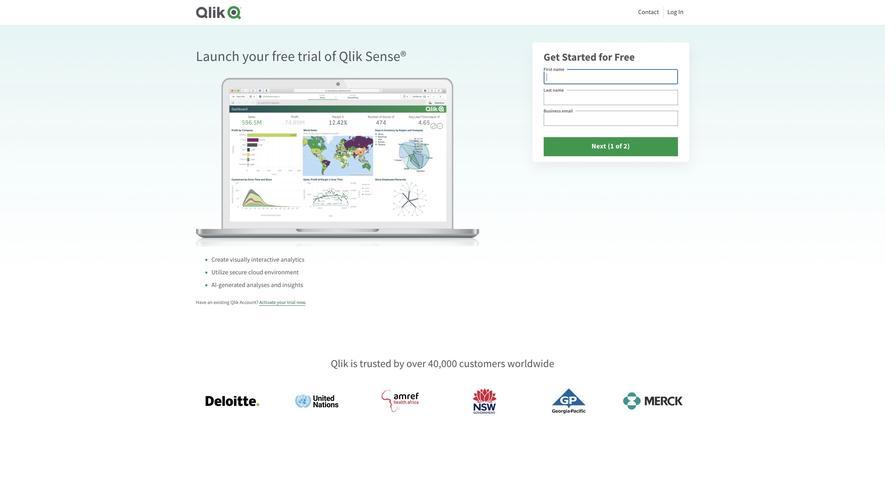 Task type: describe. For each thing, give the bounding box(es) containing it.
ai-
[[211, 282, 219, 290]]

customers
[[459, 358, 505, 371]]

Business email text field
[[544, 111, 678, 126]]

get started for free
[[544, 50, 635, 64]]

visually
[[230, 256, 250, 264]]

last name
[[544, 87, 564, 93]]

utilize
[[211, 269, 228, 277]]

have an existing qlik account? activate your trial now .
[[196, 300, 306, 306]]

worldwide
[[507, 358, 554, 371]]

generated
[[219, 282, 245, 290]]

last
[[544, 87, 552, 93]]

contact link
[[638, 6, 659, 18]]

Last name text field
[[544, 90, 678, 105]]

log in
[[667, 8, 683, 16]]

activate
[[259, 300, 276, 306]]

40,000
[[428, 358, 457, 371]]

for
[[599, 50, 612, 64]]

first name
[[544, 66, 564, 72]]

create visually interactive analytics
[[211, 256, 304, 264]]

an
[[207, 300, 213, 306]]

started
[[562, 50, 597, 64]]

1 vertical spatial trial
[[287, 300, 296, 306]]

georgia pacific image
[[537, 388, 600, 416]]

first
[[544, 66, 552, 72]]

now
[[296, 300, 305, 306]]

insights
[[282, 282, 303, 290]]

secure
[[230, 269, 247, 277]]

name for first name
[[553, 66, 564, 72]]

.
[[305, 300, 306, 306]]

utilize secure cloud environment
[[211, 269, 299, 277]]

trusted
[[360, 358, 391, 371]]

by
[[394, 358, 404, 371]]

email
[[562, 108, 573, 114]]

contact
[[638, 8, 659, 16]]

over
[[406, 358, 426, 371]]

business email
[[544, 108, 573, 114]]

1 vertical spatial qlik
[[230, 300, 239, 306]]

have
[[196, 300, 206, 306]]

1 horizontal spatial trial
[[298, 47, 321, 65]]

launch
[[196, 47, 239, 65]]

free
[[614, 50, 635, 64]]

account?
[[240, 300, 258, 306]]



Task type: vqa. For each thing, say whether or not it's contained in the screenshot.
the Qlik partners with industry-leading technology companies offering innovative solutions that help our customers maximize the value of their data and analytics investments.
no



Task type: locate. For each thing, give the bounding box(es) containing it.
and
[[271, 282, 281, 290]]

1 horizontal spatial your
[[277, 300, 286, 306]]

0 horizontal spatial trial
[[287, 300, 296, 306]]

create
[[211, 256, 229, 264]]

analyses
[[247, 282, 270, 290]]

qlik
[[339, 47, 362, 65], [230, 300, 239, 306], [331, 358, 348, 371]]

log
[[667, 8, 677, 16]]

First name text field
[[544, 69, 678, 84]]

interactive
[[251, 256, 279, 264]]

2 vertical spatial qlik
[[331, 358, 348, 371]]

launch your free trial of qlik sense®
[[196, 47, 406, 65]]

0 vertical spatial qlik
[[339, 47, 362, 65]]

your left "free"
[[242, 47, 269, 65]]

qlik customer - deloitte image
[[201, 388, 264, 416]]

activate your trial now link
[[259, 300, 305, 306]]

is
[[350, 358, 358, 371]]

name
[[553, 66, 564, 72], [553, 87, 564, 93]]

name right first on the right
[[553, 66, 564, 72]]

free
[[272, 47, 295, 65]]

0 vertical spatial name
[[553, 66, 564, 72]]

0 vertical spatial your
[[242, 47, 269, 65]]

of
[[324, 47, 336, 65]]

None submit
[[544, 137, 678, 157]]

existing
[[214, 300, 229, 306]]

1 vertical spatial your
[[277, 300, 286, 306]]

name for last name
[[553, 87, 564, 93]]

qlik right of
[[339, 47, 362, 65]]

trial left now
[[287, 300, 296, 306]]

name right last
[[553, 87, 564, 93]]

in
[[678, 8, 683, 16]]

0 vertical spatial trial
[[298, 47, 321, 65]]

analytics
[[281, 256, 304, 264]]

qlik is trusted by over 40,000 customers worldwide
[[331, 358, 554, 371]]

your
[[242, 47, 269, 65], [277, 300, 286, 306]]

qlik right existing
[[230, 300, 239, 306]]

trial
[[298, 47, 321, 65], [287, 300, 296, 306]]

ai-generated analyses and insights
[[211, 282, 303, 290]]

qlik left is
[[331, 358, 348, 371]]

log in link
[[667, 6, 683, 18]]

trial left of
[[298, 47, 321, 65]]

cloud
[[248, 269, 263, 277]]

environment
[[264, 269, 299, 277]]

sense®
[[365, 47, 406, 65]]

get
[[544, 50, 560, 64]]

0 horizontal spatial your
[[242, 47, 269, 65]]

1 vertical spatial name
[[553, 87, 564, 93]]

go to the home page. image
[[196, 6, 241, 19]]

business
[[544, 108, 561, 114]]

your right activate
[[277, 300, 286, 306]]



